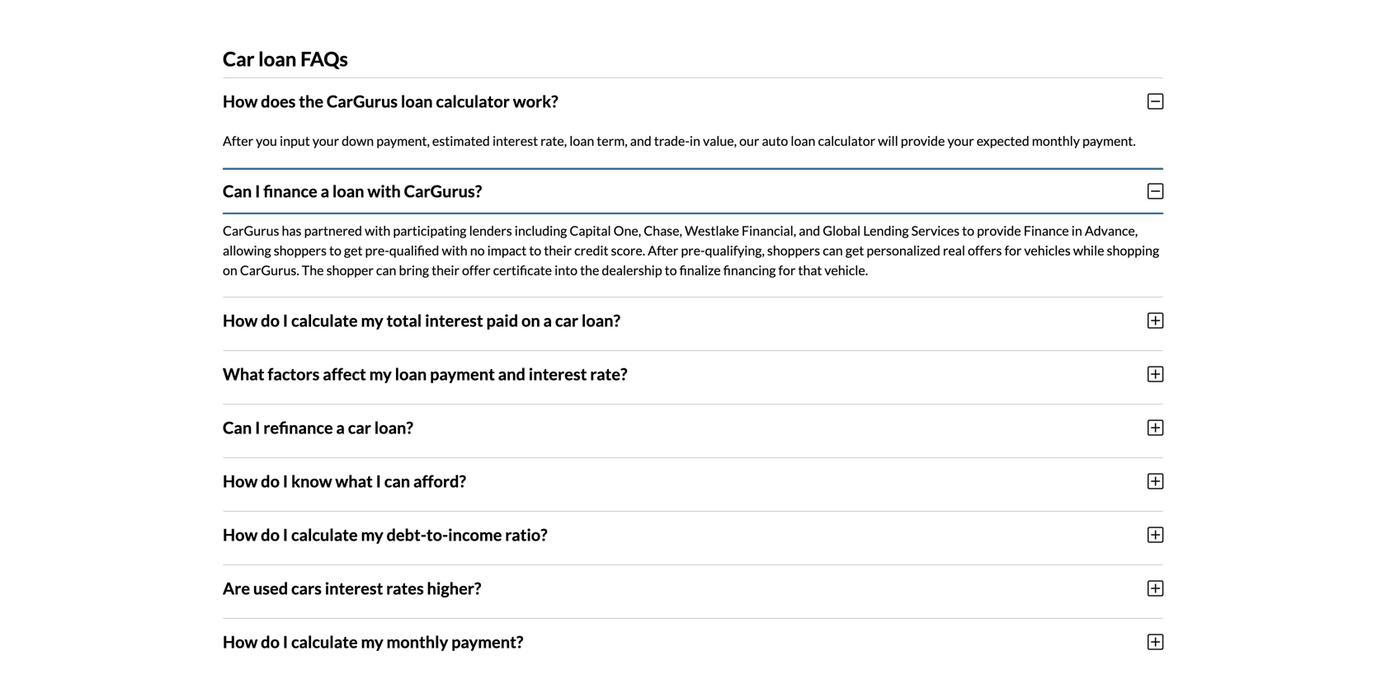 Task type: vqa. For each thing, say whether or not it's contained in the screenshot.
the topmost car
yes



Task type: describe. For each thing, give the bounding box(es) containing it.
1 horizontal spatial and
[[630, 133, 652, 149]]

how does the cargurus loan calculator work?
[[223, 91, 558, 111]]

lending
[[863, 223, 909, 239]]

car inside button
[[555, 311, 578, 331]]

partnered
[[304, 223, 362, 239]]

i inside button
[[283, 633, 288, 652]]

0 vertical spatial can
[[823, 242, 843, 259]]

are
[[223, 579, 250, 599]]

higher?
[[427, 579, 481, 599]]

on inside how do i calculate my total interest paid on a car loan? button
[[521, 311, 540, 331]]

finance
[[1024, 223, 1069, 239]]

dealership
[[602, 262, 662, 278]]

into
[[555, 262, 578, 278]]

calculator inside dropdown button
[[436, 91, 510, 111]]

a inside button
[[543, 311, 552, 331]]

the
[[302, 262, 324, 278]]

debt-
[[387, 525, 426, 545]]

0 horizontal spatial their
[[432, 262, 460, 278]]

bring
[[399, 262, 429, 278]]

1 vertical spatial calculator
[[818, 133, 875, 149]]

payment?
[[451, 633, 523, 652]]

how do i know what i can afford?
[[223, 472, 466, 492]]

refinance
[[263, 418, 333, 438]]

and inside cargurus has partnered with participating lenders including capital one, chase, westlake financial, and global lending services to provide finance in advance, allowing shoppers to get pre-qualified with no impact to their credit score. after pre-qualifying, shoppers can get personalized real offers for vehicles while shopping on cargurus. the shopper can bring their offer certificate into the dealership to finalize financing for that vehicle.
[[799, 223, 820, 239]]

loan right rate,
[[569, 133, 594, 149]]

financial,
[[742, 223, 796, 239]]

can i finance a loan with cargurus?
[[223, 181, 482, 201]]

can inside button
[[384, 472, 410, 492]]

rate,
[[541, 133, 567, 149]]

certificate
[[493, 262, 552, 278]]

can for can i refinance a car loan?
[[223, 418, 252, 438]]

auto
[[762, 133, 788, 149]]

cargurus inside cargurus has partnered with participating lenders including capital one, chase, westlake financial, and global lending services to provide finance in advance, allowing shoppers to get pre-qualified with no impact to their credit score. after pre-qualifying, shoppers can get personalized real offers for vehicles while shopping on cargurus. the shopper can bring their offer certificate into the dealership to finalize financing for that vehicle.
[[223, 223, 279, 239]]

rates
[[386, 579, 424, 599]]

0 horizontal spatial after
[[223, 133, 253, 149]]

vehicle.
[[825, 262, 868, 278]]

offer
[[462, 262, 491, 278]]

interest left rate?
[[529, 365, 587, 384]]

know
[[291, 472, 332, 492]]

does
[[261, 91, 296, 111]]

to up "real"
[[962, 223, 974, 239]]

factors
[[268, 365, 320, 384]]

what
[[335, 472, 373, 492]]

income
[[448, 525, 502, 545]]

can i finance a loan with cargurus? button
[[223, 168, 1163, 214]]

1 get from the left
[[344, 242, 363, 259]]

our
[[739, 133, 759, 149]]

offers
[[968, 242, 1002, 259]]

1 shoppers from the left
[[274, 242, 327, 259]]

afford?
[[413, 472, 466, 492]]

shopper
[[326, 262, 374, 278]]

car inside button
[[348, 418, 371, 438]]

real
[[943, 242, 965, 259]]

how do i calculate my monthly payment?
[[223, 633, 523, 652]]

tab panel containing how does the cargurus loan calculator work?
[[223, 77, 1163, 680]]

while
[[1073, 242, 1104, 259]]

value,
[[703, 133, 737, 149]]

i inside button
[[255, 418, 260, 438]]

how for how do i calculate my total interest paid on a car loan?
[[223, 311, 258, 331]]

0 horizontal spatial for
[[778, 262, 796, 278]]

chase,
[[644, 223, 682, 239]]

loan? inside button
[[582, 311, 620, 331]]

can i refinance a car loan?
[[223, 418, 413, 438]]

one,
[[614, 223, 641, 239]]

ratio?
[[505, 525, 547, 545]]

will
[[878, 133, 898, 149]]

expected
[[977, 133, 1029, 149]]

plus square image for how do i calculate my total interest paid on a car loan?
[[1147, 312, 1163, 330]]

finalize
[[680, 262, 721, 278]]

1 pre- from the left
[[365, 242, 389, 259]]

affect
[[323, 365, 366, 384]]

calculate for monthly
[[291, 633, 358, 652]]

are used cars interest rates higher? button
[[223, 566, 1163, 612]]

cargurus inside dropdown button
[[327, 91, 398, 111]]

do for how do i calculate my total interest paid on a car loan?
[[261, 311, 280, 331]]

plus square image for payment?
[[1147, 633, 1163, 652]]

plus square image inside are used cars interest rates higher? button
[[1147, 580, 1163, 598]]

how do i calculate my total interest paid on a car loan? button
[[223, 298, 1163, 344]]

score.
[[611, 242, 645, 259]]

1 vertical spatial with
[[365, 223, 390, 239]]

cargurus has partnered with participating lenders including capital one, chase, westlake financial, and global lending services to provide finance in advance, allowing shoppers to get pre-qualified with no impact to their credit score. after pre-qualifying, shoppers can get personalized real offers for vehicles while shopping on cargurus. the shopper can bring their offer certificate into the dealership to finalize financing for that vehicle.
[[223, 223, 1159, 278]]

1 your from the left
[[313, 133, 339, 149]]

faqs
[[300, 47, 348, 71]]

no
[[470, 242, 485, 259]]

provide inside cargurus has partnered with participating lenders including capital one, chase, westlake financial, and global lending services to provide finance in advance, allowing shoppers to get pre-qualified with no impact to their credit score. after pre-qualifying, shoppers can get personalized real offers for vehicles while shopping on cargurus. the shopper can bring their offer certificate into the dealership to finalize financing for that vehicle.
[[977, 223, 1021, 239]]

after you input your down payment, estimated interest rate, loan term, and trade-in value, our auto loan calculator will provide your expected monthly payment.
[[223, 133, 1136, 149]]

to left finalize
[[665, 262, 677, 278]]

i down the cargurus.
[[283, 311, 288, 331]]

personalized
[[867, 242, 940, 259]]

down
[[342, 133, 374, 149]]

westlake
[[685, 223, 739, 239]]

how for how do i calculate my monthly payment?
[[223, 633, 258, 652]]

including
[[515, 223, 567, 239]]

plus square image for what factors affect my loan payment and interest rate?
[[1147, 365, 1163, 384]]

that
[[798, 262, 822, 278]]

a for loan?
[[336, 418, 345, 438]]

input
[[280, 133, 310, 149]]

cargurus.
[[240, 262, 299, 278]]

the inside cargurus has partnered with participating lenders including capital one, chase, westlake financial, and global lending services to provide finance in advance, allowing shoppers to get pre-qualified with no impact to their credit score. after pre-qualifying, shoppers can get personalized real offers for vehicles while shopping on cargurus. the shopper can bring their offer certificate into the dealership to finalize financing for that vehicle.
[[580, 262, 599, 278]]

1 vertical spatial can
[[376, 262, 396, 278]]

advance,
[[1085, 223, 1138, 239]]

calculate for debt-
[[291, 525, 358, 545]]

vehicles
[[1024, 242, 1071, 259]]

0 vertical spatial their
[[544, 242, 572, 259]]

credit
[[574, 242, 608, 259]]

0 horizontal spatial in
[[690, 133, 700, 149]]



Task type: locate. For each thing, give the bounding box(es) containing it.
1 horizontal spatial cargurus
[[327, 91, 398, 111]]

2 do from the top
[[261, 472, 280, 492]]

on inside cargurus has partnered with participating lenders including capital one, chase, westlake financial, and global lending services to provide finance in advance, allowing shoppers to get pre-qualified with no impact to their credit score. after pre-qualifying, shoppers can get personalized real offers for vehicles while shopping on cargurus. the shopper can bring their offer certificate into the dealership to finalize financing for that vehicle.
[[223, 262, 237, 278]]

how for how does the cargurus loan calculator work?
[[223, 91, 258, 111]]

2 plus square image from the top
[[1147, 473, 1163, 491]]

shoppers
[[274, 242, 327, 259], [767, 242, 820, 259]]

how down the are
[[223, 633, 258, 652]]

0 vertical spatial calculate
[[291, 311, 358, 331]]

calculator left will
[[818, 133, 875, 149]]

2 vertical spatial can
[[384, 472, 410, 492]]

0 horizontal spatial provide
[[901, 133, 945, 149]]

1 horizontal spatial the
[[580, 262, 599, 278]]

your left "expected"
[[948, 133, 974, 149]]

impact
[[487, 242, 527, 259]]

payment
[[430, 365, 495, 384]]

calculate
[[291, 311, 358, 331], [291, 525, 358, 545], [291, 633, 358, 652]]

1 vertical spatial monthly
[[387, 633, 448, 652]]

can left afford? at left
[[384, 472, 410, 492]]

1 plus square image from the top
[[1147, 312, 1163, 330]]

0 vertical spatial calculator
[[436, 91, 510, 111]]

in
[[690, 133, 700, 149], [1072, 223, 1082, 239]]

can down global
[[823, 242, 843, 259]]

4 how from the top
[[223, 525, 258, 545]]

3 plus square image from the top
[[1147, 526, 1163, 544]]

2 your from the left
[[948, 133, 974, 149]]

0 horizontal spatial car
[[348, 418, 371, 438]]

how do i know what i can afford? button
[[223, 459, 1163, 505]]

plus square image for to-
[[1147, 526, 1163, 544]]

do inside button
[[261, 633, 280, 652]]

you
[[256, 133, 277, 149]]

2 vertical spatial with
[[442, 242, 468, 259]]

total
[[387, 311, 422, 331]]

1 calculate from the top
[[291, 311, 358, 331]]

5 how from the top
[[223, 633, 258, 652]]

pre- up shopper
[[365, 242, 389, 259]]

1 horizontal spatial shoppers
[[767, 242, 820, 259]]

do up used
[[261, 525, 280, 545]]

1 vertical spatial on
[[521, 311, 540, 331]]

loan
[[258, 47, 297, 71], [401, 91, 433, 111], [569, 133, 594, 149], [791, 133, 815, 149], [332, 181, 364, 201], [395, 365, 427, 384]]

can inside button
[[223, 418, 252, 438]]

i down used
[[283, 633, 288, 652]]

plus square image inside how do i know what i can afford? button
[[1147, 473, 1163, 491]]

work?
[[513, 91, 558, 111]]

my left total
[[361, 311, 383, 331]]

2 pre- from the left
[[681, 242, 705, 259]]

1 plus square image from the top
[[1147, 419, 1163, 437]]

0 horizontal spatial and
[[498, 365, 525, 384]]

3 do from the top
[[261, 525, 280, 545]]

paid
[[486, 311, 518, 331]]

the right does
[[299, 91, 323, 111]]

plus square image for can
[[1147, 473, 1163, 491]]

2 horizontal spatial a
[[543, 311, 552, 331]]

a right paid
[[543, 311, 552, 331]]

global
[[823, 223, 861, 239]]

shopping
[[1107, 242, 1159, 259]]

1 vertical spatial can
[[223, 418, 252, 438]]

0 vertical spatial for
[[1005, 242, 1022, 259]]

0 horizontal spatial loan?
[[374, 418, 413, 438]]

0 horizontal spatial a
[[321, 181, 329, 201]]

do for how do i calculate my monthly payment?
[[261, 633, 280, 652]]

the
[[299, 91, 323, 111], [580, 262, 599, 278]]

and right term,
[[630, 133, 652, 149]]

car down into
[[555, 311, 578, 331]]

finance
[[263, 181, 317, 201]]

on right paid
[[521, 311, 540, 331]]

on
[[223, 262, 237, 278], [521, 311, 540, 331]]

monthly down rates
[[387, 633, 448, 652]]

has
[[282, 223, 302, 239]]

do for how do i know what i can afford?
[[261, 472, 280, 492]]

and left global
[[799, 223, 820, 239]]

on down allowing
[[223, 262, 237, 278]]

how do i calculate my debt-to-income ratio? button
[[223, 512, 1163, 558]]

1 how from the top
[[223, 91, 258, 111]]

1 can from the top
[[223, 181, 252, 201]]

1 horizontal spatial their
[[544, 242, 572, 259]]

5 plus square image from the top
[[1147, 633, 1163, 652]]

loan up payment, in the top left of the page
[[401, 91, 433, 111]]

a for with
[[321, 181, 329, 201]]

loan inside button
[[395, 365, 427, 384]]

how inside how does the cargurus loan calculator work? dropdown button
[[223, 91, 258, 111]]

i up used
[[283, 525, 288, 545]]

loan left payment
[[395, 365, 427, 384]]

1 horizontal spatial get
[[845, 242, 864, 259]]

2 plus square image from the top
[[1147, 365, 1163, 384]]

3 how from the top
[[223, 472, 258, 492]]

calculate inside how do i calculate my monthly payment? button
[[291, 633, 358, 652]]

0 vertical spatial car
[[555, 311, 578, 331]]

monthly
[[1032, 133, 1080, 149], [387, 633, 448, 652]]

loan? down what factors affect my loan payment and interest rate?
[[374, 418, 413, 438]]

do for how do i calculate my debt-to-income ratio?
[[261, 525, 280, 545]]

payment.
[[1082, 133, 1136, 149]]

0 horizontal spatial your
[[313, 133, 339, 149]]

how for how do i know what i can afford?
[[223, 472, 258, 492]]

calculate inside how do i calculate my debt-to-income ratio? button
[[291, 525, 358, 545]]

a inside button
[[336, 418, 345, 438]]

with inside "dropdown button"
[[367, 181, 401, 201]]

how for how do i calculate my debt-to-income ratio?
[[223, 525, 258, 545]]

trade-
[[654, 133, 690, 149]]

calculate down know
[[291, 525, 358, 545]]

calculator up estimated
[[436, 91, 510, 111]]

can i refinance a car loan? button
[[223, 405, 1163, 451]]

a right the refinance
[[336, 418, 345, 438]]

how do i calculate my total interest paid on a car loan?
[[223, 311, 620, 331]]

i inside "dropdown button"
[[255, 181, 260, 201]]

0 vertical spatial provide
[[901, 133, 945, 149]]

4 plus square image from the top
[[1147, 580, 1163, 598]]

2 get from the left
[[845, 242, 864, 259]]

shoppers down the has
[[274, 242, 327, 259]]

payment,
[[376, 133, 430, 149]]

allowing
[[223, 242, 271, 259]]

can
[[823, 242, 843, 259], [376, 262, 396, 278], [384, 472, 410, 492]]

plus square image inside how do i calculate my total interest paid on a car loan? button
[[1147, 312, 1163, 330]]

0 vertical spatial cargurus
[[327, 91, 398, 111]]

loan?
[[582, 311, 620, 331], [374, 418, 413, 438]]

0 horizontal spatial calculator
[[436, 91, 510, 111]]

0 vertical spatial after
[[223, 133, 253, 149]]

monthly right "expected"
[[1032, 133, 1080, 149]]

for left that
[[778, 262, 796, 278]]

how inside how do i know what i can afford? button
[[223, 472, 258, 492]]

my down are used cars interest rates higher?
[[361, 633, 383, 652]]

can down what on the bottom
[[223, 418, 252, 438]]

0 vertical spatial in
[[690, 133, 700, 149]]

1 horizontal spatial a
[[336, 418, 345, 438]]

provide right will
[[901, 133, 945, 149]]

0 vertical spatial loan?
[[582, 311, 620, 331]]

0 horizontal spatial monthly
[[387, 633, 448, 652]]

0 horizontal spatial cargurus
[[223, 223, 279, 239]]

in up while
[[1072, 223, 1082, 239]]

cargurus?
[[404, 181, 482, 201]]

loan up partnered
[[332, 181, 364, 201]]

1 vertical spatial after
[[648, 242, 678, 259]]

1 horizontal spatial on
[[521, 311, 540, 331]]

calculate inside how do i calculate my total interest paid on a car loan? button
[[291, 311, 358, 331]]

interest left paid
[[425, 311, 483, 331]]

calculate down cars
[[291, 633, 358, 652]]

qualifying,
[[705, 242, 765, 259]]

in left value,
[[690, 133, 700, 149]]

how does the cargurus loan calculator work? button
[[223, 78, 1163, 124]]

calculate for total
[[291, 311, 358, 331]]

do
[[261, 311, 280, 331], [261, 472, 280, 492], [261, 525, 280, 545], [261, 633, 280, 652]]

loan inside "dropdown button"
[[332, 181, 364, 201]]

my for total
[[361, 311, 383, 331]]

interest
[[493, 133, 538, 149], [425, 311, 483, 331], [529, 365, 587, 384], [325, 579, 383, 599]]

plus square image
[[1147, 312, 1163, 330], [1147, 365, 1163, 384]]

after down chase,
[[648, 242, 678, 259]]

2 shoppers from the left
[[767, 242, 820, 259]]

plus square image inside can i refinance a car loan? button
[[1147, 419, 1163, 437]]

their
[[544, 242, 572, 259], [432, 262, 460, 278]]

loan inside dropdown button
[[401, 91, 433, 111]]

loan? inside button
[[374, 418, 413, 438]]

to-
[[426, 525, 448, 545]]

1 horizontal spatial your
[[948, 133, 974, 149]]

1 vertical spatial for
[[778, 262, 796, 278]]

1 horizontal spatial after
[[648, 242, 678, 259]]

estimated
[[432, 133, 490, 149]]

rate?
[[590, 365, 627, 384]]

0 horizontal spatial on
[[223, 262, 237, 278]]

are used cars interest rates higher?
[[223, 579, 481, 599]]

1 horizontal spatial calculator
[[818, 133, 875, 149]]

to down including
[[529, 242, 541, 259]]

i
[[255, 181, 260, 201], [283, 311, 288, 331], [255, 418, 260, 438], [283, 472, 288, 492], [376, 472, 381, 492], [283, 525, 288, 545], [283, 633, 288, 652]]

monthly inside button
[[387, 633, 448, 652]]

my
[[361, 311, 383, 331], [369, 365, 392, 384], [361, 525, 383, 545], [361, 633, 383, 652]]

your
[[313, 133, 339, 149], [948, 133, 974, 149]]

what factors affect my loan payment and interest rate?
[[223, 365, 627, 384]]

3 calculate from the top
[[291, 633, 358, 652]]

interest left rate,
[[493, 133, 538, 149]]

my left debt-
[[361, 525, 383, 545]]

after left the you
[[223, 133, 253, 149]]

do left know
[[261, 472, 280, 492]]

interest right cars
[[325, 579, 383, 599]]

1 vertical spatial calculate
[[291, 525, 358, 545]]

2 how from the top
[[223, 311, 258, 331]]

i left know
[[283, 472, 288, 492]]

what
[[223, 365, 264, 384]]

0 vertical spatial with
[[367, 181, 401, 201]]

plus square image inside how do i calculate my monthly payment? button
[[1147, 633, 1163, 652]]

do down used
[[261, 633, 280, 652]]

how up what on the bottom
[[223, 311, 258, 331]]

the inside dropdown button
[[299, 91, 323, 111]]

financing
[[723, 262, 776, 278]]

0 vertical spatial a
[[321, 181, 329, 201]]

a
[[321, 181, 329, 201], [543, 311, 552, 331], [336, 418, 345, 438]]

i left the refinance
[[255, 418, 260, 438]]

a right finance
[[321, 181, 329, 201]]

0 vertical spatial plus square image
[[1147, 312, 1163, 330]]

0 horizontal spatial the
[[299, 91, 323, 111]]

plus square image
[[1147, 419, 1163, 437], [1147, 473, 1163, 491], [1147, 526, 1163, 544], [1147, 580, 1163, 598], [1147, 633, 1163, 652]]

plus square image inside the what factors affect my loan payment and interest rate? button
[[1147, 365, 1163, 384]]

2 vertical spatial a
[[336, 418, 345, 438]]

how left does
[[223, 91, 258, 111]]

my right 'affect'
[[369, 365, 392, 384]]

2 vertical spatial and
[[498, 365, 525, 384]]

your right input
[[313, 133, 339, 149]]

cargurus
[[327, 91, 398, 111], [223, 223, 279, 239]]

2 calculate from the top
[[291, 525, 358, 545]]

1 vertical spatial their
[[432, 262, 460, 278]]

how inside how do i calculate my total interest paid on a car loan? button
[[223, 311, 258, 331]]

lenders
[[469, 223, 512, 239]]

1 vertical spatial provide
[[977, 223, 1021, 239]]

1 do from the top
[[261, 311, 280, 331]]

in inside cargurus has partnered with participating lenders including capital one, chase, westlake financial, and global lending services to provide finance in advance, allowing shoppers to get pre-qualified with no impact to their credit score. after pre-qualifying, shoppers can get personalized real offers for vehicles while shopping on cargurus. the shopper can bring their offer certificate into the dealership to finalize financing for that vehicle.
[[1072, 223, 1082, 239]]

car loan faqs
[[223, 47, 348, 71]]

can for can i finance a loan with cargurus?
[[223, 181, 252, 201]]

for right offers
[[1005, 242, 1022, 259]]

1 vertical spatial and
[[799, 223, 820, 239]]

their left offer
[[432, 262, 460, 278]]

2 horizontal spatial and
[[799, 223, 820, 239]]

loan right "car"
[[258, 47, 297, 71]]

loan? up rate?
[[582, 311, 620, 331]]

what factors affect my loan payment and interest rate? button
[[223, 351, 1163, 398]]

to down partnered
[[329, 242, 341, 259]]

0 horizontal spatial pre-
[[365, 242, 389, 259]]

1 horizontal spatial in
[[1072, 223, 1082, 239]]

how left know
[[223, 472, 258, 492]]

get
[[344, 242, 363, 259], [845, 242, 864, 259]]

the down credit
[[580, 262, 599, 278]]

car
[[223, 47, 254, 71]]

how
[[223, 91, 258, 111], [223, 311, 258, 331], [223, 472, 258, 492], [223, 525, 258, 545], [223, 633, 258, 652]]

1 vertical spatial in
[[1072, 223, 1082, 239]]

with
[[367, 181, 401, 201], [365, 223, 390, 239], [442, 242, 468, 259]]

services
[[911, 223, 960, 239]]

cargurus up allowing
[[223, 223, 279, 239]]

i left finance
[[255, 181, 260, 201]]

loan right auto
[[791, 133, 815, 149]]

1 horizontal spatial for
[[1005, 242, 1022, 259]]

and right payment
[[498, 365, 525, 384]]

my for monthly
[[361, 633, 383, 652]]

1 horizontal spatial car
[[555, 311, 578, 331]]

a inside "dropdown button"
[[321, 181, 329, 201]]

for
[[1005, 242, 1022, 259], [778, 262, 796, 278]]

participating
[[393, 223, 467, 239]]

with up qualified
[[365, 223, 390, 239]]

after inside cargurus has partnered with participating lenders including capital one, chase, westlake financial, and global lending services to provide finance in advance, allowing shoppers to get pre-qualified with no impact to their credit score. after pre-qualifying, shoppers can get personalized real offers for vehicles while shopping on cargurus. the shopper can bring their offer certificate into the dealership to finalize financing for that vehicle.
[[648, 242, 678, 259]]

cars
[[291, 579, 322, 599]]

my inside button
[[361, 633, 383, 652]]

1 vertical spatial plus square image
[[1147, 365, 1163, 384]]

1 vertical spatial loan?
[[374, 418, 413, 438]]

1 vertical spatial cargurus
[[223, 223, 279, 239]]

1 vertical spatial a
[[543, 311, 552, 331]]

2 can from the top
[[223, 418, 252, 438]]

minus square image
[[1147, 92, 1163, 110]]

can left finance
[[223, 181, 252, 201]]

i right "what"
[[376, 472, 381, 492]]

0 vertical spatial and
[[630, 133, 652, 149]]

minus square image
[[1147, 182, 1163, 200]]

can left the bring
[[376, 262, 396, 278]]

1 vertical spatial car
[[348, 418, 371, 438]]

shoppers up that
[[767, 242, 820, 259]]

2 vertical spatial calculate
[[291, 633, 358, 652]]

term,
[[597, 133, 628, 149]]

qualified
[[389, 242, 439, 259]]

cargurus up down
[[327, 91, 398, 111]]

capital
[[570, 223, 611, 239]]

get up shopper
[[344, 242, 363, 259]]

car up "what"
[[348, 418, 371, 438]]

0 horizontal spatial shoppers
[[274, 242, 327, 259]]

1 horizontal spatial monthly
[[1032, 133, 1080, 149]]

0 vertical spatial can
[[223, 181, 252, 201]]

plus square image inside how do i calculate my debt-to-income ratio? button
[[1147, 526, 1163, 544]]

with down payment, in the top left of the page
[[367, 181, 401, 201]]

with left the no
[[442, 242, 468, 259]]

my for debt-
[[361, 525, 383, 545]]

how inside how do i calculate my debt-to-income ratio? button
[[223, 525, 258, 545]]

1 horizontal spatial loan?
[[582, 311, 620, 331]]

0 horizontal spatial get
[[344, 242, 363, 259]]

1 vertical spatial the
[[580, 262, 599, 278]]

0 vertical spatial the
[[299, 91, 323, 111]]

how inside how do i calculate my monthly payment? button
[[223, 633, 258, 652]]

do down the cargurus.
[[261, 311, 280, 331]]

can inside "dropdown button"
[[223, 181, 252, 201]]

get up the vehicle.
[[845, 242, 864, 259]]

how up the are
[[223, 525, 258, 545]]

1 horizontal spatial provide
[[977, 223, 1021, 239]]

and inside button
[[498, 365, 525, 384]]

provide up offers
[[977, 223, 1021, 239]]

tab panel
[[223, 77, 1163, 680]]

4 do from the top
[[261, 633, 280, 652]]

how do i calculate my monthly payment? button
[[223, 619, 1163, 666]]

calculator
[[436, 91, 510, 111], [818, 133, 875, 149]]

to
[[962, 223, 974, 239], [329, 242, 341, 259], [529, 242, 541, 259], [665, 262, 677, 278]]

used
[[253, 579, 288, 599]]

0 vertical spatial on
[[223, 262, 237, 278]]

and
[[630, 133, 652, 149], [799, 223, 820, 239], [498, 365, 525, 384]]

0 vertical spatial monthly
[[1032, 133, 1080, 149]]

pre- up finalize
[[681, 242, 705, 259]]

1 horizontal spatial pre-
[[681, 242, 705, 259]]

calculate down the at left top
[[291, 311, 358, 331]]

their up into
[[544, 242, 572, 259]]



